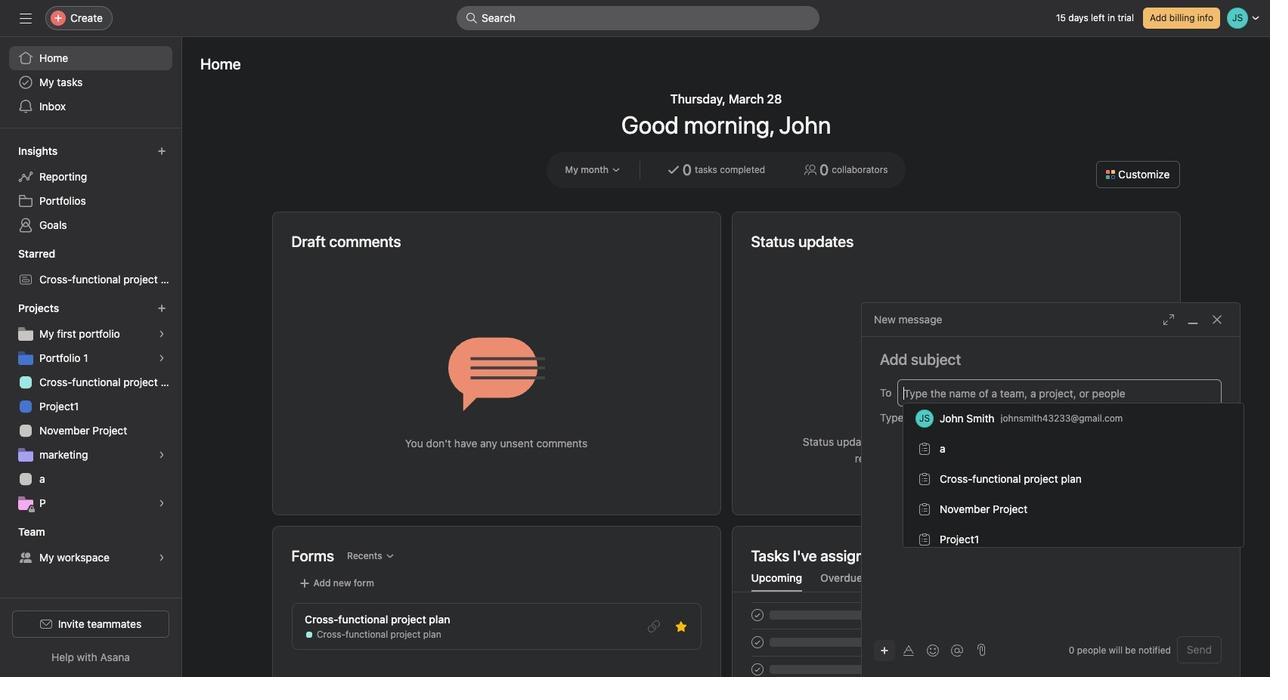 Task type: locate. For each thing, give the bounding box(es) containing it.
remove from favorites image
[[675, 621, 687, 633]]

list box
[[457, 6, 820, 30]]

toolbar
[[874, 640, 971, 661]]

prominent image
[[466, 12, 478, 24]]

see details, p image
[[157, 499, 166, 508]]

see details, marketing image
[[157, 451, 166, 460]]

at mention image
[[952, 645, 964, 657]]

teams element
[[0, 519, 182, 573]]

dialog
[[862, 303, 1241, 678]]

see details, my first portfolio image
[[157, 330, 166, 339]]

Type the name of a team, a project, or people text field
[[904, 384, 1214, 402]]

see details, portfolio 1 image
[[157, 354, 166, 363]]

new project or portfolio image
[[157, 304, 166, 313]]

copy form link image
[[648, 621, 660, 633]]

close image
[[1212, 314, 1224, 326]]



Task type: vqa. For each thing, say whether or not it's contained in the screenshot.
"working on?"
no



Task type: describe. For each thing, give the bounding box(es) containing it.
insights element
[[0, 138, 182, 241]]

starred element
[[0, 241, 182, 295]]

minimize image
[[1188, 314, 1200, 326]]

formatting image
[[903, 645, 915, 657]]

hide sidebar image
[[20, 12, 32, 24]]

Add subject text field
[[862, 349, 1241, 371]]

new insights image
[[157, 147, 166, 156]]

expand popout to full screen image
[[1163, 314, 1175, 326]]

see details, my workspace image
[[157, 554, 166, 563]]

global element
[[0, 37, 182, 128]]

emoji image
[[927, 645, 939, 657]]

projects element
[[0, 295, 182, 519]]



